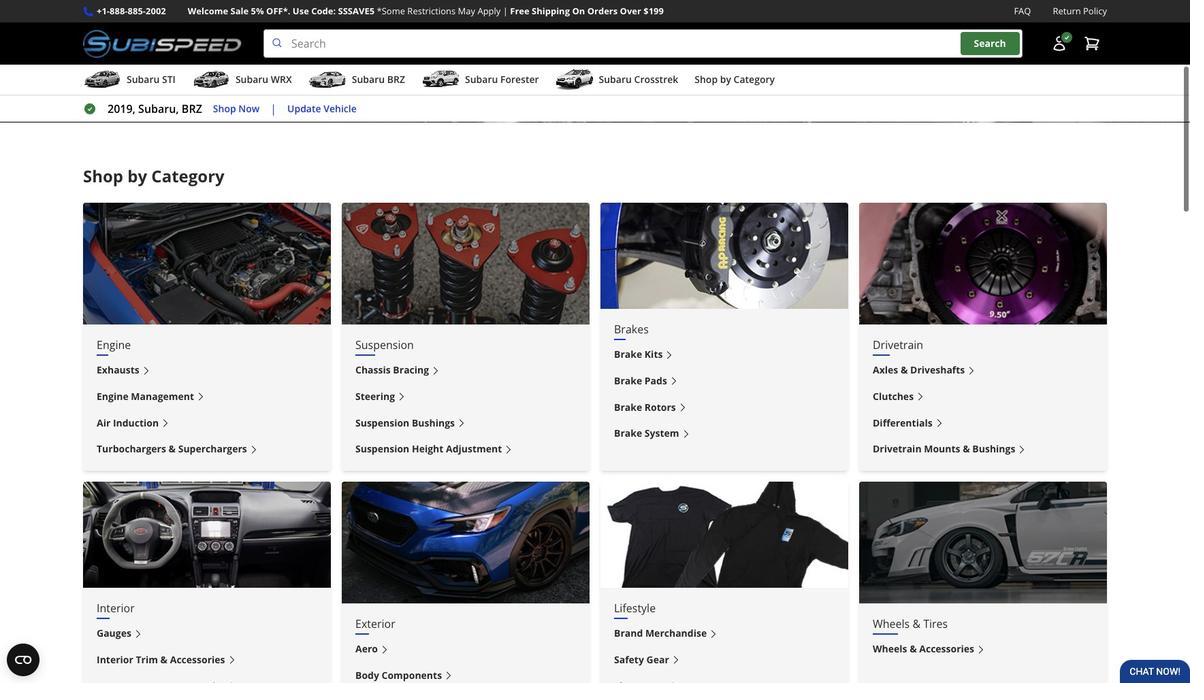 Task type: locate. For each thing, give the bounding box(es) containing it.
0 horizontal spatial bushings
[[412, 416, 455, 429]]

1 vertical spatial bushings
[[972, 443, 1015, 456]]

suspension down suspension bushings at the bottom
[[355, 443, 409, 456]]

search input field
[[264, 29, 1023, 58]]

suspension bushings link
[[355, 416, 576, 431]]

drivetrain up axles at the bottom of the page
[[873, 338, 923, 353]]

1 horizontal spatial category
[[734, 73, 775, 86]]

wrx
[[271, 73, 292, 86]]

on
[[572, 5, 585, 17]]

chassis bracing
[[355, 364, 429, 377]]

1 vertical spatial wheels
[[873, 643, 907, 656]]

brz down shop
[[182, 102, 202, 117]]

wheels & accessories
[[873, 643, 974, 656]]

drivetrain image
[[859, 203, 1107, 325]]

options
[[156, 28, 196, 43]]

axles
[[873, 364, 898, 377]]

suspension height adjustment
[[355, 443, 502, 456]]

brake kits
[[614, 348, 663, 361]]

4 subaru from the left
[[465, 73, 498, 86]]

suspension up chassis bracing
[[355, 338, 414, 353]]

1 vertical spatial category
[[151, 165, 224, 187]]

subaru inside subaru forester dropdown button
[[465, 73, 498, 86]]

2 engine from the top
[[97, 390, 128, 403]]

dual
[[130, 28, 153, 43]]

0 vertical spatial brz
[[387, 73, 405, 86]]

interior image
[[83, 482, 331, 588]]

1 vertical spatial drivetrain
[[873, 443, 922, 456]]

1 vertical spatial |
[[270, 102, 276, 117]]

subaru inside subaru wrx dropdown button
[[235, 73, 268, 86]]

bushings down differentials link
[[972, 443, 1015, 456]]

engine image
[[83, 203, 331, 325]]

1 vertical spatial brz
[[182, 102, 202, 117]]

& down wheels & tires
[[910, 643, 917, 656]]

1 horizontal spatial |
[[503, 5, 508, 17]]

subaru for subaru forester
[[465, 73, 498, 86]]

2 vertical spatial shop
[[83, 165, 123, 187]]

sti
[[162, 73, 176, 86]]

1 vertical spatial interior
[[97, 653, 133, 666]]

engine
[[97, 338, 131, 353], [97, 390, 128, 403]]

888-
[[110, 5, 128, 17]]

pads
[[645, 374, 667, 387]]

0 horizontal spatial shop by category
[[83, 165, 224, 187]]

1 horizontal spatial by
[[720, 73, 731, 86]]

suspension for suspension height adjustment
[[355, 443, 409, 456]]

| right now
[[270, 102, 276, 117]]

shop by category
[[695, 73, 775, 86], [83, 165, 224, 187]]

| left free on the left of the page
[[503, 5, 508, 17]]

wheels & tires
[[873, 617, 948, 632]]

safety gear
[[614, 653, 669, 666]]

2 drivetrain from the top
[[873, 443, 922, 456]]

air induction
[[97, 416, 159, 429]]

drivetrain mounts & bushings
[[873, 443, 1015, 456]]

free
[[510, 5, 529, 17]]

& for accessories
[[910, 643, 917, 656]]

bushings up suspension height adjustment
[[412, 416, 455, 429]]

wheels up wheels & accessories
[[873, 617, 910, 632]]

+1-888-885-2002
[[97, 5, 166, 17]]

subaru up vehicle
[[352, 73, 385, 86]]

faq link
[[1014, 4, 1031, 18]]

steering link
[[355, 389, 576, 405]]

0 vertical spatial shop by category
[[695, 73, 775, 86]]

accessories
[[919, 643, 974, 656], [170, 653, 225, 666]]

accessories down the gauges link
[[170, 653, 225, 666]]

safety gear link
[[614, 653, 835, 668]]

2 brake from the top
[[614, 374, 642, 387]]

brand merchandise
[[614, 627, 707, 640]]

brake down brake pads
[[614, 401, 642, 414]]

885-
[[128, 5, 146, 17]]

apply
[[478, 5, 501, 17]]

a subaru brz thumbnail image image
[[308, 70, 346, 90]]

0 vertical spatial by
[[720, 73, 731, 86]]

subaru left "crosstrek"
[[599, 73, 632, 86]]

& left superchargers
[[169, 443, 176, 456]]

& for superchargers
[[169, 443, 176, 456]]

subaru up now
[[235, 73, 268, 86]]

shop
[[193, 74, 219, 87]]

clutches
[[873, 390, 914, 403]]

0 vertical spatial shop
[[695, 73, 718, 86]]

|
[[503, 5, 508, 17], [270, 102, 276, 117]]

brz left a subaru forester thumbnail image
[[387, 73, 405, 86]]

drivetrain for drivetrain mounts & bushings
[[873, 443, 922, 456]]

engine inside engine management link
[[97, 390, 128, 403]]

wheels
[[873, 617, 910, 632], [873, 643, 907, 656]]

5%
[[251, 5, 264, 17]]

drivetrain for drivetrain
[[873, 338, 923, 353]]

0 horizontal spatial by
[[127, 165, 147, 187]]

bracing
[[393, 364, 429, 377]]

steering
[[355, 390, 395, 403]]

engine for engine management
[[97, 390, 128, 403]]

chassis bracing link
[[355, 363, 576, 378]]

exterior
[[355, 617, 395, 632]]

brake down brakes
[[614, 348, 642, 361]]

brake left pads
[[614, 374, 642, 387]]

lifestyle image
[[600, 482, 848, 588]]

2 suspension from the top
[[355, 416, 409, 429]]

interior up gauges
[[97, 601, 135, 616]]

0 vertical spatial engine
[[97, 338, 131, 353]]

1 vertical spatial suspension
[[355, 416, 409, 429]]

system
[[645, 427, 679, 440]]

subaru inside subaru sti dropdown button
[[127, 73, 160, 86]]

category inside shop by category dropdown button
[[734, 73, 775, 86]]

shop by category button
[[695, 67, 775, 95]]

gauges link
[[97, 626, 317, 642]]

0 vertical spatial category
[[734, 73, 775, 86]]

air induction link
[[97, 416, 317, 431]]

1 vertical spatial engine
[[97, 390, 128, 403]]

wheels down wheels & tires
[[873, 643, 907, 656]]

aero
[[355, 643, 378, 656]]

brake kits link
[[614, 347, 835, 363]]

kits
[[645, 348, 663, 361]]

use
[[293, 5, 309, 17]]

1 horizontal spatial brz
[[387, 73, 405, 86]]

subaru left the sti at the left of the page
[[127, 73, 160, 86]]

brake for brake kits
[[614, 348, 642, 361]]

brake inside 'link'
[[614, 348, 642, 361]]

components
[[382, 669, 442, 682]]

suspension bushings
[[355, 416, 455, 429]]

subaru left forester at left
[[465, 73, 498, 86]]

5 subaru from the left
[[599, 73, 632, 86]]

0 vertical spatial interior
[[97, 601, 135, 616]]

0 vertical spatial suspension
[[355, 338, 414, 353]]

brand
[[614, 627, 643, 640]]

1 interior from the top
[[97, 601, 135, 616]]

steering wheel image
[[0, 0, 1190, 123]]

$199
[[644, 5, 664, 17]]

policy
[[1083, 5, 1107, 17]]

1 subaru from the left
[[127, 73, 160, 86]]

subaru for subaru brz
[[352, 73, 385, 86]]

differentials link
[[873, 416, 1093, 431]]

2 subaru from the left
[[235, 73, 268, 86]]

return policy
[[1053, 5, 1107, 17]]

& right axles at the bottom of the page
[[901, 364, 908, 377]]

now
[[222, 74, 246, 87]]

2 vertical spatial suspension
[[355, 443, 409, 456]]

faq
[[1014, 5, 1031, 17]]

1 brake from the top
[[614, 348, 642, 361]]

category
[[734, 73, 775, 86], [151, 165, 224, 187]]

body components
[[355, 669, 442, 682]]

3 brake from the top
[[614, 401, 642, 414]]

turbochargers & superchargers link
[[97, 442, 317, 458]]

subaru inside subaru brz dropdown button
[[352, 73, 385, 86]]

engine down exhausts
[[97, 390, 128, 403]]

0 vertical spatial wheels
[[873, 617, 910, 632]]

air
[[97, 416, 110, 429]]

shop inside dropdown button
[[695, 73, 718, 86]]

wheels for wheels & tires
[[873, 617, 910, 632]]

subaru forester
[[465, 73, 539, 86]]

subaru inside subaru crosstrek dropdown button
[[599, 73, 632, 86]]

wheels for wheels & accessories
[[873, 643, 907, 656]]

open widget image
[[7, 644, 39, 677]]

trim
[[136, 653, 158, 666]]

shipping
[[532, 5, 570, 17]]

1 vertical spatial shop
[[213, 102, 236, 115]]

3 subaru from the left
[[352, 73, 385, 86]]

bushings
[[412, 416, 455, 429], [972, 443, 1015, 456]]

1 suspension from the top
[[355, 338, 414, 353]]

&
[[901, 364, 908, 377], [169, 443, 176, 456], [963, 443, 970, 456], [913, 617, 920, 632], [910, 643, 917, 656], [160, 653, 168, 666]]

brand merchandise link
[[614, 626, 835, 642]]

1 horizontal spatial shop
[[213, 102, 236, 115]]

0 vertical spatial drivetrain
[[873, 338, 923, 353]]

2 wheels from the top
[[873, 643, 907, 656]]

suspension down steering
[[355, 416, 409, 429]]

3 suspension from the top
[[355, 443, 409, 456]]

gauges
[[97, 627, 131, 640]]

accessories down tires
[[919, 643, 974, 656]]

2 horizontal spatial shop
[[695, 73, 718, 86]]

a subaru sti thumbnail image image
[[83, 70, 121, 90]]

1 engine from the top
[[97, 338, 131, 353]]

& left tires
[[913, 617, 920, 632]]

mounts
[[924, 443, 960, 456]]

exhausts
[[97, 364, 139, 377]]

4 brake from the top
[[614, 427, 642, 440]]

drivetrain down the differentials
[[873, 443, 922, 456]]

interior down gauges
[[97, 653, 133, 666]]

brake for brake pads
[[614, 374, 642, 387]]

superchargers
[[178, 443, 247, 456]]

may
[[458, 5, 475, 17]]

brakes
[[614, 322, 649, 337]]

brake inside 'link'
[[614, 374, 642, 387]]

available
[[199, 28, 245, 43]]

update
[[287, 102, 321, 115]]

2019,
[[108, 102, 135, 117]]

1 horizontal spatial accessories
[[919, 643, 974, 656]]

1 horizontal spatial bushings
[[972, 443, 1015, 456]]

0 horizontal spatial |
[[270, 102, 276, 117]]

subaru
[[127, 73, 160, 86], [235, 73, 268, 86], [352, 73, 385, 86], [465, 73, 498, 86], [599, 73, 632, 86]]

1 wheels from the top
[[873, 617, 910, 632]]

brz
[[387, 73, 405, 86], [182, 102, 202, 117]]

merchandise
[[645, 627, 707, 640]]

brz inside dropdown button
[[387, 73, 405, 86]]

induction
[[113, 416, 159, 429]]

2 interior from the top
[[97, 653, 133, 666]]

shop now link
[[83, 66, 356, 95]]

brake down brake rotors
[[614, 427, 642, 440]]

1 drivetrain from the top
[[873, 338, 923, 353]]

subaru forester button
[[421, 67, 539, 95]]

engine up exhausts
[[97, 338, 131, 353]]



Task type: describe. For each thing, give the bounding box(es) containing it.
a subaru wrx thumbnail image image
[[192, 70, 230, 90]]

turbochargers
[[97, 443, 166, 456]]

turbochargers & superchargers
[[97, 443, 247, 456]]

0 vertical spatial bushings
[[412, 416, 455, 429]]

brake pads link
[[614, 374, 835, 389]]

vehicle
[[324, 102, 357, 115]]

suspension for suspension
[[355, 338, 414, 353]]

chassis
[[355, 364, 391, 377]]

differentials
[[873, 416, 932, 429]]

& for driveshafts
[[901, 364, 908, 377]]

button image
[[1051, 35, 1067, 52]]

0 horizontal spatial accessories
[[170, 653, 225, 666]]

welcome sale 5% off*. use code: sssave5 *some restrictions may apply | free shipping on orders over $199
[[188, 5, 664, 17]]

+1-888-885-2002 link
[[97, 4, 166, 18]]

1 vertical spatial by
[[127, 165, 147, 187]]

brake system
[[614, 427, 679, 440]]

brakes image
[[600, 203, 848, 309]]

subaru for subaru sti
[[127, 73, 160, 86]]

0 horizontal spatial brz
[[182, 102, 202, 117]]

aero link
[[355, 642, 576, 658]]

body components link
[[355, 668, 576, 684]]

interior for interior
[[97, 601, 135, 616]]

height
[[412, 443, 443, 456]]

exhausts link
[[97, 363, 317, 378]]

lifestyle
[[614, 601, 656, 616]]

suspension height adjustment link
[[355, 442, 576, 458]]

off*.
[[266, 5, 290, 17]]

subaru for subaru crosstrek
[[599, 73, 632, 86]]

or
[[116, 28, 127, 43]]

a subaru forester thumbnail image image
[[421, 70, 460, 90]]

now
[[238, 102, 260, 115]]

wheels & accessories link
[[873, 642, 1093, 658]]

engine management
[[97, 390, 194, 403]]

return
[[1053, 5, 1081, 17]]

welcome
[[188, 5, 228, 17]]

*some
[[377, 5, 405, 17]]

& right trim
[[160, 653, 168, 666]]

interior trim & accessories link
[[97, 653, 317, 668]]

by inside dropdown button
[[720, 73, 731, 86]]

0 horizontal spatial shop
[[83, 165, 123, 187]]

code:
[[311, 5, 336, 17]]

subaru brz button
[[308, 67, 405, 95]]

axles & driveshafts link
[[873, 363, 1093, 378]]

suspension for suspension bushings
[[355, 416, 409, 429]]

interior for interior trim & accessories
[[97, 653, 133, 666]]

brake for brake system
[[614, 427, 642, 440]]

a subaru crosstrek thumbnail image image
[[555, 70, 593, 90]]

shop now link
[[213, 101, 260, 117]]

subaru crosstrek
[[599, 73, 678, 86]]

subaru,
[[138, 102, 179, 117]]

+1-
[[97, 5, 110, 17]]

& for tires
[[913, 617, 920, 632]]

sssave5
[[338, 5, 375, 17]]

wheels & accessories image
[[859, 482, 1107, 604]]

exterior image
[[342, 482, 590, 604]]

brake pads
[[614, 374, 667, 387]]

0 horizontal spatial category
[[151, 165, 224, 187]]

subispeed logo image
[[83, 29, 242, 58]]

axles & driveshafts
[[873, 364, 965, 377]]

body
[[355, 669, 379, 682]]

1 horizontal spatial shop by category
[[695, 73, 775, 86]]

& right mounts
[[963, 443, 970, 456]]

sale
[[230, 5, 249, 17]]

brake for brake rotors
[[614, 401, 642, 414]]

shop now
[[193, 74, 246, 87]]

driveshafts
[[910, 364, 965, 377]]

crosstrek
[[634, 73, 678, 86]]

search
[[974, 37, 1006, 50]]

0 vertical spatial |
[[503, 5, 508, 17]]

1 vertical spatial shop by category
[[83, 165, 224, 187]]

engine for engine
[[97, 338, 131, 353]]

drivetrain mounts & bushings link
[[873, 442, 1093, 458]]

safety
[[614, 653, 644, 666]]

search button
[[960, 32, 1020, 55]]

2002
[[146, 5, 166, 17]]

suspension image
[[342, 203, 590, 325]]

orders
[[587, 5, 618, 17]]

update vehicle button
[[287, 101, 357, 117]]

subaru for subaru wrx
[[235, 73, 268, 86]]

brake rotors
[[614, 401, 676, 414]]

subaru crosstrek button
[[555, 67, 678, 95]]

single or dual options available
[[83, 28, 245, 43]]

brake rotors link
[[614, 400, 835, 416]]

subaru sti
[[127, 73, 176, 86]]

gear
[[646, 653, 669, 666]]

forester
[[500, 73, 539, 86]]



Task type: vqa. For each thing, say whether or not it's contained in the screenshot.


